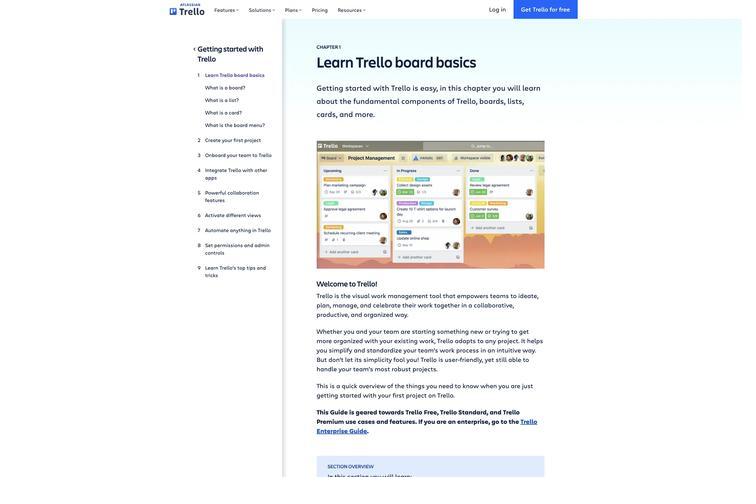 Task type: vqa. For each thing, say whether or not it's contained in the screenshot.
get
yes



Task type: describe. For each thing, give the bounding box(es) containing it.
what is a board?
[[205, 84, 245, 91]]

0 horizontal spatial team's
[[353, 365, 373, 374]]

powerful
[[205, 189, 226, 196]]

the inside this is a quick overview of the things you need to know when you are just getting started with your first project on trello.
[[395, 382, 405, 390]]

simplicity
[[364, 356, 392, 364]]

getting for getting started with trello
[[198, 44, 222, 54]]

plans
[[285, 7, 298, 13]]

learn trello's top tips and tricks link
[[198, 262, 272, 282]]

way. inside whether you and your team are starting something new or trying to get more organized with your existing work, trello adapts to any project. it helps you simplify and standardize your team's work process in an intuitive way. but don't let its simplicity fool you! trello is user-friendly, yet still able to handle your team's most robust projects.
[[523, 346, 536, 355]]

section
[[328, 463, 348, 470]]

just
[[522, 382, 533, 390]]

if
[[418, 418, 423, 426]]

permissions
[[214, 242, 243, 249]]

learn trello board basics
[[205, 72, 265, 79]]

apps
[[205, 174, 217, 181]]

you right whether
[[344, 328, 355, 336]]

getting for getting started with trello is easy, in this chapter you will learn about the fundamental components of trello, boards, lists, cards, and more.
[[317, 83, 343, 93]]

a view of a trello board image
[[317, 141, 545, 269]]

what is the board menu? link
[[198, 119, 272, 131]]

with inside whether you and your team are starting something new or trying to get more organized with your existing work, trello adapts to any project. it helps you simplify and standardize your team's work process in an intuitive way. but don't let its simplicity fool you! trello is user-friendly, yet still able to handle your team's most robust projects.
[[365, 337, 378, 345]]

this for this is a quick overview of the things you need to know when you are just getting started with your first project on trello.
[[317, 382, 328, 390]]

is inside this is a quick overview of the things you need to know when you are just getting started with your first project on trello.
[[330, 382, 335, 390]]

onboard your team to trello link
[[198, 149, 272, 162]]

atlassian trello image
[[170, 4, 204, 15]]

helps
[[527, 337, 543, 345]]

learn inside chapter 1 learn trello board basics
[[317, 52, 354, 72]]

when
[[481, 382, 497, 390]]

cards,
[[317, 109, 338, 119]]

lists,
[[508, 96, 524, 106]]

learn for learn trello's top tips and tricks
[[205, 265, 218, 271]]

in right "anything"
[[252, 227, 257, 234]]

in inside 'link'
[[501, 5, 506, 13]]

to inside onboard your team to trello link
[[252, 152, 257, 158]]

getting started with trello
[[198, 44, 263, 64]]

friendly,
[[460, 356, 483, 364]]

cases
[[358, 418, 375, 426]]

any
[[485, 337, 496, 345]]

trello inside getting started with trello
[[198, 54, 216, 64]]

components
[[401, 96, 446, 106]]

let
[[345, 356, 353, 364]]

able
[[508, 356, 521, 364]]

work inside whether you and your team are starting something new or trying to get more organized with your existing work, trello adapts to any project. it helps you simplify and standardize your team's work process in an intuitive way. but don't let its simplicity fool you! trello is user-friendly, yet still able to handle your team's most robust projects.
[[440, 346, 455, 355]]

chapter
[[464, 83, 491, 93]]

more
[[317, 337, 332, 345]]

project.
[[498, 337, 520, 345]]

activate
[[205, 212, 225, 219]]

solutions
[[249, 7, 271, 13]]

need
[[439, 382, 453, 390]]

you inside getting started with trello is easy, in this chapter you will learn about the fundamental components of trello, boards, lists, cards, and more.
[[493, 83, 506, 93]]

tool
[[430, 292, 441, 300]]

productive,
[[317, 311, 349, 319]]

use
[[346, 418, 356, 426]]

most
[[375, 365, 390, 374]]

you up on
[[426, 382, 437, 390]]

board up board?
[[234, 72, 248, 79]]

or
[[485, 328, 491, 336]]

enterprise
[[317, 427, 348, 436]]

things
[[406, 382, 425, 390]]

log
[[489, 5, 499, 13]]

create
[[205, 137, 221, 143]]

teams
[[490, 292, 509, 300]]

learn trello's top tips and tricks
[[205, 265, 266, 279]]

trello inside onboard your team to trello link
[[259, 152, 272, 158]]

collaborative,
[[474, 301, 514, 310]]

started for getting started with trello
[[223, 44, 247, 54]]

your inside this is a quick overview of the things you need to know when you are just getting started with your first project on trello.
[[378, 391, 391, 400]]

to right teams
[[511, 292, 517, 300]]

board?
[[229, 84, 245, 91]]

and inside set permissions and admin controls
[[244, 242, 253, 249]]

its
[[355, 356, 362, 364]]

.
[[367, 427, 369, 436]]

powerful collaboration features
[[205, 189, 259, 203]]

list?
[[229, 97, 239, 103]]

features
[[214, 7, 235, 13]]

to left get
[[511, 328, 518, 336]]

what is a list? link
[[198, 94, 272, 106]]

activate different views
[[205, 212, 261, 219]]

enterprise,
[[457, 418, 490, 426]]

are inside whether you and your team are starting something new or trying to get more organized with your existing work, trello adapts to any project. it helps you simplify and standardize your team's work process in an intuitive way. but don't let its simplicity fool you! trello is user-friendly, yet still able to handle your team's most robust projects.
[[401, 328, 410, 336]]

project inside this is a quick overview of the things you need to know when you are just getting started with your first project on trello.
[[406, 391, 427, 400]]

chapter
[[317, 44, 338, 50]]

menu?
[[249, 122, 265, 128]]

0 vertical spatial work
[[371, 292, 386, 300]]

board down the card?
[[234, 122, 248, 128]]

whether
[[317, 328, 342, 336]]

is inside whether you and your team are starting something new or trying to get more organized with your existing work, trello adapts to any project. it helps you simplify and standardize your team's work process in an intuitive way. but don't let its simplicity fool you! trello is user-friendly, yet still able to handle your team's most robust projects.
[[439, 356, 443, 364]]

log in
[[489, 5, 506, 13]]

0 horizontal spatial basics
[[250, 72, 265, 79]]

boards,
[[479, 96, 506, 106]]

resources
[[338, 7, 362, 13]]

trello inside welcome to trello! trello is the visual work management tool that empowers teams to ideate, plan, manage, and celebrate their work together in a collaborative, productive, and organized way.
[[317, 292, 333, 300]]

together
[[434, 301, 460, 310]]

admin
[[255, 242, 270, 249]]

are inside this is a quick overview of the things you need to know when you are just getting started with your first project on trello.
[[511, 382, 520, 390]]

their
[[402, 301, 416, 310]]

to inside this is a quick overview of the things you need to know when you are just getting started with your first project on trello.
[[455, 382, 461, 390]]

something
[[437, 328, 469, 336]]

automate anything in trello
[[205, 227, 271, 234]]

go
[[492, 418, 499, 426]]

is inside 'link'
[[220, 109, 223, 116]]

a for what is a board?
[[225, 84, 228, 91]]

get trello for free link
[[514, 0, 578, 19]]

chapter 1 learn trello board basics
[[317, 44, 477, 72]]

it
[[521, 337, 526, 345]]

work,
[[419, 337, 436, 345]]

fool
[[394, 356, 405, 364]]

tips
[[247, 265, 256, 271]]

what for what is a list?
[[205, 97, 218, 103]]

is inside welcome to trello! trello is the visual work management tool that empowers teams to ideate, plan, manage, and celebrate their work together in a collaborative, productive, and organized way.
[[334, 292, 339, 300]]

trello inside chapter 1 learn trello board basics
[[356, 52, 393, 72]]

get trello for free
[[521, 5, 570, 13]]

pricing link
[[307, 0, 333, 19]]

celebrate
[[373, 301, 401, 310]]

with for integrate trello with other apps
[[243, 167, 253, 173]]

what for what is the board menu?
[[205, 122, 218, 128]]

towards
[[379, 408, 404, 417]]

overview
[[359, 382, 386, 390]]

welcome
[[317, 279, 348, 289]]

different
[[226, 212, 246, 219]]

of inside this is a quick overview of the things you need to know when you are just getting started with your first project on trello.
[[387, 382, 393, 390]]

trello inside trello enterprise guide
[[521, 418, 537, 426]]

activate different views link
[[198, 209, 272, 222]]

know
[[463, 382, 479, 390]]

features button
[[209, 0, 244, 19]]

a for what is a list?
[[225, 97, 228, 103]]



Task type: locate. For each thing, give the bounding box(es) containing it.
in up yet
[[481, 346, 486, 355]]

team's down its on the bottom of page
[[353, 365, 373, 374]]

first
[[234, 137, 243, 143], [393, 391, 404, 400]]

the left things on the bottom
[[395, 382, 405, 390]]

1 vertical spatial of
[[387, 382, 393, 390]]

a down empowers
[[469, 301, 472, 310]]

a inside 'link'
[[225, 109, 228, 116]]

you right "if"
[[424, 418, 435, 426]]

to left trello!
[[349, 279, 356, 289]]

a for what is a card?
[[225, 109, 228, 116]]

0 vertical spatial project
[[244, 137, 261, 143]]

is down what is a list?
[[220, 109, 223, 116]]

is up what is a list?
[[220, 84, 223, 91]]

started up "learn trello board basics"
[[223, 44, 247, 54]]

are up existing
[[401, 328, 410, 336]]

other
[[255, 167, 267, 173]]

0 vertical spatial started
[[223, 44, 247, 54]]

this
[[317, 382, 328, 390], [317, 408, 329, 417]]

1 this from the top
[[317, 382, 328, 390]]

of right overview
[[387, 382, 393, 390]]

1 vertical spatial this
[[317, 408, 329, 417]]

fundamental
[[353, 96, 400, 106]]

a inside welcome to trello! trello is the visual work management tool that empowers teams to ideate, plan, manage, and celebrate their work together in a collaborative, productive, and organized way.
[[469, 301, 472, 310]]

with for getting started with trello is easy, in this chapter you will learn about the fundamental components of trello, boards, lists, cards, and more.
[[373, 83, 389, 93]]

started inside this is a quick overview of the things you need to know when you are just getting started with your first project on trello.
[[340, 391, 361, 400]]

you inside this guide is geared towards trello free, trello standard, and trello premium use cases and features. if you are an enterprise, go to the
[[424, 418, 435, 426]]

and
[[339, 109, 353, 119], [244, 242, 253, 249], [257, 265, 266, 271], [360, 301, 371, 310], [351, 311, 362, 319], [356, 328, 367, 336], [354, 346, 365, 355], [490, 408, 502, 417], [377, 418, 388, 426]]

this guide is geared towards trello free, trello standard, and trello premium use cases and features. if you are an enterprise, go to the
[[317, 408, 521, 426]]

0 vertical spatial this
[[317, 382, 328, 390]]

organized down celebrate
[[364, 311, 393, 319]]

guide inside this guide is geared towards trello free, trello standard, and trello premium use cases and features. if you are an enterprise, go to the
[[330, 408, 348, 417]]

1 horizontal spatial are
[[437, 418, 447, 426]]

with for getting started with trello
[[248, 44, 263, 54]]

1
[[339, 44, 341, 50]]

is down 'what is a card?' in the left of the page
[[220, 122, 223, 128]]

first up onboard your team to trello
[[234, 137, 243, 143]]

the right go
[[509, 418, 519, 426]]

an inside this guide is geared towards trello free, trello standard, and trello premium use cases and features. if you are an enterprise, go to the
[[448, 418, 456, 426]]

what inside what is the board menu? link
[[205, 122, 218, 128]]

learn down 1 at left
[[317, 52, 354, 72]]

0 horizontal spatial way.
[[395, 311, 408, 319]]

started up fundamental
[[345, 83, 371, 93]]

work up user-
[[440, 346, 455, 355]]

for
[[550, 5, 558, 13]]

2 vertical spatial work
[[440, 346, 455, 355]]

is up getting
[[330, 382, 335, 390]]

trello,
[[457, 96, 478, 106]]

first inside this is a quick overview of the things you need to know when you are just getting started with your first project on trello.
[[393, 391, 404, 400]]

started
[[223, 44, 247, 54], [345, 83, 371, 93], [340, 391, 361, 400]]

still
[[496, 356, 507, 364]]

getting started with trello is easy, in this chapter you will learn about the fundamental components of trello, boards, lists, cards, and more.
[[317, 83, 541, 119]]

1 vertical spatial work
[[418, 301, 433, 310]]

2 vertical spatial are
[[437, 418, 447, 426]]

in
[[501, 5, 506, 13], [440, 83, 446, 93], [252, 227, 257, 234], [462, 301, 467, 310], [481, 346, 486, 355]]

1 vertical spatial organized
[[334, 337, 363, 345]]

and inside getting started with trello is easy, in this chapter you will learn about the fundamental components of trello, boards, lists, cards, and more.
[[339, 109, 353, 119]]

0 vertical spatial organized
[[364, 311, 393, 319]]

work down tool
[[418, 301, 433, 310]]

on
[[428, 391, 436, 400]]

2 vertical spatial started
[[340, 391, 361, 400]]

this for this guide is geared towards trello free, trello standard, and trello premium use cases and features. if you are an enterprise, go to the
[[317, 408, 329, 417]]

trello inside integrate trello with other apps
[[228, 167, 241, 173]]

the inside welcome to trello! trello is the visual work management tool that empowers teams to ideate, plan, manage, and celebrate their work together in a collaborative, productive, and organized way.
[[341, 292, 351, 300]]

is
[[413, 83, 418, 93], [220, 84, 223, 91], [220, 97, 223, 103], [220, 109, 223, 116], [220, 122, 223, 128], [334, 292, 339, 300], [439, 356, 443, 364], [330, 382, 335, 390], [349, 408, 354, 417]]

this is a quick overview of the things you need to know when you are just getting started with your first project on trello.
[[317, 382, 533, 400]]

but
[[317, 356, 327, 364]]

in inside whether you and your team are starting something new or trying to get more organized with your existing work, trello adapts to any project. it helps you simplify and standardize your team's work process in an intuitive way. but don't let its simplicity fool you! trello is user-friendly, yet still able to handle your team's most robust projects.
[[481, 346, 486, 355]]

with
[[248, 44, 263, 54], [373, 83, 389, 93], [243, 167, 253, 173], [365, 337, 378, 345], [363, 391, 377, 400]]

top
[[237, 265, 245, 271]]

work up celebrate
[[371, 292, 386, 300]]

with inside this is a quick overview of the things you need to know when you are just getting started with your first project on trello.
[[363, 391, 377, 400]]

a left quick
[[336, 382, 340, 390]]

learn inside learn trello's top tips and tricks
[[205, 265, 218, 271]]

1 horizontal spatial way.
[[523, 346, 536, 355]]

a left the card?
[[225, 109, 228, 116]]

is left list?
[[220, 97, 223, 103]]

team up existing
[[384, 328, 399, 336]]

the inside this guide is geared towards trello free, trello standard, and trello premium use cases and features. if you are an enterprise, go to the
[[509, 418, 519, 426]]

starting
[[412, 328, 436, 336]]

collaboration
[[228, 189, 259, 196]]

0 horizontal spatial team
[[239, 152, 251, 158]]

to right need
[[455, 382, 461, 390]]

is up use
[[349, 408, 354, 417]]

4 what from the top
[[205, 122, 218, 128]]

guide inside trello enterprise guide
[[349, 427, 367, 436]]

standard,
[[459, 408, 488, 417]]

0 vertical spatial first
[[234, 137, 243, 143]]

basics up this
[[436, 52, 477, 72]]

1 horizontal spatial guide
[[349, 427, 367, 436]]

1 horizontal spatial basics
[[436, 52, 477, 72]]

onboard
[[205, 152, 226, 158]]

what inside 'what is a list?' link
[[205, 97, 218, 103]]

with inside integrate trello with other apps
[[243, 167, 253, 173]]

1 vertical spatial guide
[[349, 427, 367, 436]]

are down free,
[[437, 418, 447, 426]]

learn
[[522, 83, 541, 93]]

1 horizontal spatial team's
[[418, 346, 438, 355]]

2 horizontal spatial are
[[511, 382, 520, 390]]

powerful collaboration features link
[[198, 187, 272, 207]]

0 horizontal spatial an
[[448, 418, 456, 426]]

1 vertical spatial way.
[[523, 346, 536, 355]]

your
[[222, 137, 232, 143], [227, 152, 237, 158], [369, 328, 382, 336], [380, 337, 393, 345], [404, 346, 417, 355], [339, 365, 352, 374], [378, 391, 391, 400]]

and inside learn trello's top tips and tricks
[[257, 265, 266, 271]]

trello inside automate anything in trello link
[[258, 227, 271, 234]]

resources button
[[333, 0, 371, 19]]

what up what is a list?
[[205, 84, 218, 91]]

create your first project
[[205, 137, 261, 143]]

2 horizontal spatial work
[[440, 346, 455, 355]]

way.
[[395, 311, 408, 319], [523, 346, 536, 355]]

way. down helps
[[523, 346, 536, 355]]

1 horizontal spatial getting
[[317, 83, 343, 93]]

the inside getting started with trello is easy, in this chapter you will learn about the fundamental components of trello, boards, lists, cards, and more.
[[340, 96, 352, 106]]

are inside this guide is geared towards trello free, trello standard, and trello premium use cases and features. if you are an enterprise, go to the
[[437, 418, 447, 426]]

with inside getting started with trello is easy, in this chapter you will learn about the fundamental components of trello, boards, lists, cards, and more.
[[373, 83, 389, 93]]

2 this from the top
[[317, 408, 329, 417]]

trying
[[493, 328, 510, 336]]

is left user-
[[439, 356, 443, 364]]

easy,
[[420, 83, 438, 93]]

an
[[488, 346, 495, 355], [448, 418, 456, 426]]

0 horizontal spatial first
[[234, 137, 243, 143]]

the down 'what is a card?' in the left of the page
[[225, 122, 233, 128]]

plans button
[[280, 0, 307, 19]]

basics
[[436, 52, 477, 72], [250, 72, 265, 79]]

free,
[[424, 408, 439, 417]]

team down create your first project link
[[239, 152, 251, 158]]

management
[[388, 292, 428, 300]]

basics up what is a board? link
[[250, 72, 265, 79]]

trello inside learn trello board basics link
[[220, 72, 233, 79]]

a for this is a quick overview of the things you need to know when you are just getting started with your first project on trello.
[[336, 382, 340, 390]]

trello inside getting started with trello is easy, in this chapter you will learn about the fundamental components of trello, boards, lists, cards, and more.
[[391, 83, 411, 93]]

organized inside welcome to trello! trello is the visual work management tool that empowers teams to ideate, plan, manage, and celebrate their work together in a collaborative, productive, and organized way.
[[364, 311, 393, 319]]

0 vertical spatial team
[[239, 152, 251, 158]]

integrate trello with other apps link
[[198, 164, 272, 184]]

learn up tricks
[[205, 265, 218, 271]]

1 what from the top
[[205, 84, 218, 91]]

0 vertical spatial way.
[[395, 311, 408, 319]]

is inside this guide is geared towards trello free, trello standard, and trello premium use cases and features. if you are an enterprise, go to the
[[349, 408, 354, 417]]

1 horizontal spatial work
[[418, 301, 433, 310]]

1 horizontal spatial team
[[384, 328, 399, 336]]

standardize
[[367, 346, 402, 355]]

process
[[456, 346, 479, 355]]

in inside welcome to trello! trello is the visual work management tool that empowers teams to ideate, plan, manage, and celebrate their work together in a collaborative, productive, and organized way.
[[462, 301, 467, 310]]

0 vertical spatial an
[[488, 346, 495, 355]]

the up manage,
[[341, 292, 351, 300]]

1 vertical spatial project
[[406, 391, 427, 400]]

0 horizontal spatial work
[[371, 292, 386, 300]]

team inside whether you and your team are starting something new or trying to get more organized with your existing work, trello adapts to any project. it helps you simplify and standardize your team's work process in an intuitive way. but don't let its simplicity fool you! trello is user-friendly, yet still able to handle your team's most robust projects.
[[384, 328, 399, 336]]

a left list?
[[225, 97, 228, 103]]

to
[[252, 152, 257, 158], [349, 279, 356, 289], [511, 292, 517, 300], [511, 328, 518, 336], [478, 337, 484, 345], [523, 356, 529, 364], [455, 382, 461, 390], [501, 418, 507, 426]]

0 vertical spatial team's
[[418, 346, 438, 355]]

card?
[[229, 109, 242, 116]]

whether you and your team are starting something new or trying to get more organized with your existing work, trello adapts to any project. it helps you simplify and standardize your team's work process in an intuitive way. but don't let its simplicity fool you! trello is user-friendly, yet still able to handle your team's most robust projects.
[[317, 328, 543, 374]]

what down what is a list?
[[205, 109, 218, 116]]

what inside "what is a card?" 'link'
[[205, 109, 218, 116]]

in inside getting started with trello is easy, in this chapter you will learn about the fundamental components of trello, boards, lists, cards, and more.
[[440, 83, 446, 93]]

this up "premium" in the left bottom of the page
[[317, 408, 329, 417]]

what is a card?
[[205, 109, 242, 116]]

1 vertical spatial are
[[511, 382, 520, 390]]

1 vertical spatial team's
[[353, 365, 373, 374]]

geared
[[356, 408, 377, 417]]

1 horizontal spatial organized
[[364, 311, 393, 319]]

started inside getting started with trello
[[223, 44, 247, 54]]

what is a list?
[[205, 97, 239, 103]]

guide down use
[[349, 427, 367, 436]]

set
[[205, 242, 213, 249]]

log in link
[[482, 0, 514, 19]]

1 horizontal spatial an
[[488, 346, 495, 355]]

what up 'what is a card?' in the left of the page
[[205, 97, 218, 103]]

an left enterprise,
[[448, 418, 456, 426]]

more.
[[355, 109, 375, 119]]

0 vertical spatial are
[[401, 328, 410, 336]]

learn up the what is a board?
[[205, 72, 219, 79]]

1 vertical spatial team
[[384, 328, 399, 336]]

is inside getting started with trello is easy, in this chapter you will learn about the fundamental components of trello, boards, lists, cards, and more.
[[413, 83, 418, 93]]

1 horizontal spatial of
[[448, 96, 455, 106]]

set permissions and admin controls link
[[198, 239, 272, 259]]

to right go
[[501, 418, 507, 426]]

projects.
[[413, 365, 438, 374]]

with inside getting started with trello
[[248, 44, 263, 54]]

getting inside getting started with trello
[[198, 44, 222, 54]]

premium
[[317, 418, 344, 426]]

getting
[[317, 391, 338, 400]]

way. down their
[[395, 311, 408, 319]]

team's down work, on the bottom of page
[[418, 346, 438, 355]]

empowers
[[457, 292, 489, 300]]

you up boards,
[[493, 83, 506, 93]]

1 vertical spatial getting
[[317, 83, 343, 93]]

trello inside get trello for free link
[[533, 5, 548, 13]]

2 what from the top
[[205, 97, 218, 103]]

started down quick
[[340, 391, 361, 400]]

board inside chapter 1 learn trello board basics
[[395, 52, 434, 72]]

0 vertical spatial guide
[[330, 408, 348, 417]]

automate anything in trello link
[[198, 224, 272, 237]]

board up easy,
[[395, 52, 434, 72]]

getting inside getting started with trello is easy, in this chapter you will learn about the fundamental components of trello, boards, lists, cards, and more.
[[317, 83, 343, 93]]

0 horizontal spatial project
[[244, 137, 261, 143]]

organized inside whether you and your team are starting something new or trying to get more organized with your existing work, trello adapts to any project. it helps you simplify and standardize your team's work process in an intuitive way. but don't let its simplicity fool you! trello is user-friendly, yet still able to handle your team's most robust projects.
[[334, 337, 363, 345]]

project down things on the bottom
[[406, 391, 427, 400]]

organized up simplify
[[334, 337, 363, 345]]

an down any
[[488, 346, 495, 355]]

3 what from the top
[[205, 109, 218, 116]]

to right able
[[523, 356, 529, 364]]

learn for learn trello board basics
[[205, 72, 219, 79]]

is up manage,
[[334, 292, 339, 300]]

trello
[[533, 5, 548, 13], [356, 52, 393, 72], [198, 54, 216, 64], [220, 72, 233, 79], [391, 83, 411, 93], [259, 152, 272, 158], [228, 167, 241, 173], [258, 227, 271, 234], [317, 292, 333, 300], [437, 337, 453, 345], [421, 356, 437, 364], [406, 408, 422, 417], [440, 408, 457, 417], [503, 408, 520, 417], [521, 418, 537, 426]]

anything
[[230, 227, 251, 234]]

the right the about
[[340, 96, 352, 106]]

what is a board? link
[[198, 81, 272, 94]]

1 horizontal spatial first
[[393, 391, 404, 400]]

what for what is a board?
[[205, 84, 218, 91]]

this inside this guide is geared towards trello free, trello standard, and trello premium use cases and features. if you are an enterprise, go to the
[[317, 408, 329, 417]]

0 horizontal spatial of
[[387, 382, 393, 390]]

to left any
[[478, 337, 484, 345]]

in right log at the top right of page
[[501, 5, 506, 13]]

guide up "premium" in the left bottom of the page
[[330, 408, 348, 417]]

of inside getting started with trello is easy, in this chapter you will learn about the fundamental components of trello, boards, lists, cards, and more.
[[448, 96, 455, 106]]

0 horizontal spatial organized
[[334, 337, 363, 345]]

an inside whether you and your team are starting something new or trying to get more organized with your existing work, trello adapts to any project. it helps you simplify and standardize your team's work process in an intuitive way. but don't let its simplicity fool you! trello is user-friendly, yet still able to handle your team's most robust projects.
[[488, 346, 495, 355]]

to inside this guide is geared towards trello free, trello standard, and trello premium use cases and features. if you are an enterprise, go to the
[[501, 418, 507, 426]]

started for getting started with trello is easy, in this chapter you will learn about the fundamental components of trello, boards, lists, cards, and more.
[[345, 83, 371, 93]]

you!
[[407, 356, 419, 364]]

are left just
[[511, 382, 520, 390]]

a inside this is a quick overview of the things you need to know when you are just getting started with your first project on trello.
[[336, 382, 340, 390]]

a left board?
[[225, 84, 228, 91]]

trello.
[[437, 391, 455, 400]]

1 vertical spatial an
[[448, 418, 456, 426]]

project down menu?
[[244, 137, 261, 143]]

quick
[[342, 382, 357, 390]]

1 vertical spatial first
[[393, 391, 404, 400]]

0 vertical spatial of
[[448, 96, 455, 106]]

what for what is a card?
[[205, 109, 218, 116]]

0 horizontal spatial are
[[401, 328, 410, 336]]

pricing
[[312, 7, 328, 13]]

get
[[519, 328, 529, 336]]

first up 'towards'
[[393, 391, 404, 400]]

1 vertical spatial started
[[345, 83, 371, 93]]

welcome to trello! trello is the visual work management tool that empowers teams to ideate, plan, manage, and celebrate their work together in a collaborative, productive, and organized way.
[[317, 279, 539, 319]]

free
[[559, 5, 570, 13]]

0 horizontal spatial getting
[[198, 44, 222, 54]]

1 horizontal spatial project
[[406, 391, 427, 400]]

is left easy,
[[413, 83, 418, 93]]

in down empowers
[[462, 301, 467, 310]]

to up other
[[252, 152, 257, 158]]

this inside this is a quick overview of the things you need to know when you are just getting started with your first project on trello.
[[317, 382, 328, 390]]

started inside getting started with trello is easy, in this chapter you will learn about the fundamental components of trello, boards, lists, cards, and more.
[[345, 83, 371, 93]]

are
[[401, 328, 410, 336], [511, 382, 520, 390], [437, 418, 447, 426]]

of down this
[[448, 96, 455, 106]]

organized
[[364, 311, 393, 319], [334, 337, 363, 345]]

0 vertical spatial getting
[[198, 44, 222, 54]]

get
[[521, 5, 531, 13]]

robust
[[392, 365, 411, 374]]

what inside what is a board? link
[[205, 84, 218, 91]]

onboard your team to trello
[[205, 152, 272, 158]]

what up create
[[205, 122, 218, 128]]

this
[[448, 83, 462, 93]]

getting started with trello link
[[198, 44, 272, 66]]

intuitive
[[497, 346, 521, 355]]

you right the when
[[499, 382, 509, 390]]

guide
[[330, 408, 348, 417], [349, 427, 367, 436]]

in left this
[[440, 83, 446, 93]]

basics inside chapter 1 learn trello board basics
[[436, 52, 477, 72]]

0 horizontal spatial guide
[[330, 408, 348, 417]]

this up getting
[[317, 382, 328, 390]]

user-
[[445, 356, 460, 364]]

way. inside welcome to trello! trello is the visual work management tool that empowers teams to ideate, plan, manage, and celebrate their work together in a collaborative, productive, and organized way.
[[395, 311, 408, 319]]

you up but
[[317, 346, 327, 355]]



